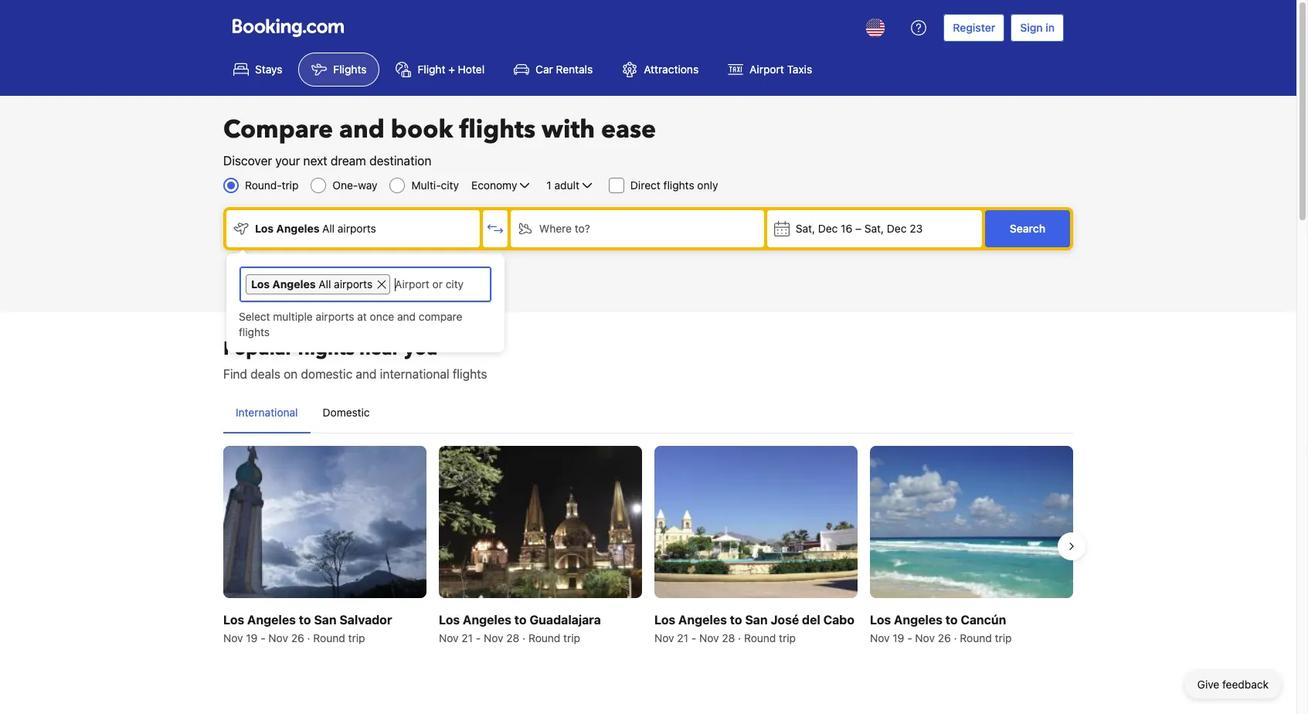Task type: vqa. For each thing, say whether or not it's contained in the screenshot.
Angeles in Los Angeles to Guadalajara Nov 21 - Nov 28 · Round trip
yes



Task type: locate. For each thing, give the bounding box(es) containing it.
direct flights only
[[631, 179, 719, 192]]

2 vertical spatial and
[[356, 367, 377, 381]]

–
[[856, 222, 862, 235]]

los
[[255, 222, 274, 235], [251, 278, 270, 291], [223, 613, 244, 627], [439, 613, 460, 627], [655, 613, 676, 627], [871, 613, 892, 627]]

san inside los angeles to san salvador nov 19 - nov 26 · round trip
[[314, 613, 337, 627]]

adult
[[555, 179, 580, 192]]

1 · from the left
[[307, 632, 311, 645]]

san for salvador
[[314, 613, 337, 627]]

angeles inside los angeles to san josé del cabo nov 21 - nov 28 · round trip
[[679, 613, 727, 627]]

2 21 from the left
[[678, 632, 689, 645]]

to left josé
[[730, 613, 743, 627]]

trip down cancún
[[996, 632, 1012, 645]]

trip
[[282, 179, 299, 192], [348, 632, 365, 645], [564, 632, 581, 645], [779, 632, 796, 645], [996, 632, 1012, 645]]

tab list containing international
[[223, 393, 1074, 435]]

1 horizontal spatial sat,
[[865, 222, 885, 235]]

flights down select
[[239, 326, 270, 339]]

·
[[307, 632, 311, 645], [523, 632, 526, 645], [739, 632, 742, 645], [955, 632, 958, 645]]

0 horizontal spatial 19
[[246, 632, 258, 645]]

· inside los angeles to san salvador nov 19 - nov 26 · round trip
[[307, 632, 311, 645]]

1 28 from the left
[[507, 632, 520, 645]]

domestic
[[301, 367, 353, 381]]

28
[[507, 632, 520, 645], [722, 632, 736, 645]]

and down near
[[356, 367, 377, 381]]

0 horizontal spatial 21
[[462, 632, 473, 645]]

los for 21
[[439, 613, 460, 627]]

- inside los angeles to cancún nov 19 - nov 26 · round trip
[[908, 632, 913, 645]]

- inside los angeles to guadalajara nov 21 - nov 28 · round trip
[[476, 632, 481, 645]]

trip down your
[[282, 179, 299, 192]]

and up dream at top
[[339, 113, 385, 147]]

airports left at
[[316, 310, 355, 323]]

round down guadalajara
[[529, 632, 561, 645]]

3 nov from the left
[[439, 632, 459, 645]]

attractions link
[[609, 53, 712, 87]]

1 horizontal spatial dec
[[887, 222, 907, 235]]

flights up economy
[[460, 113, 536, 147]]

1
[[547, 179, 552, 192]]

1 sat, from the left
[[796, 222, 816, 235]]

1 vertical spatial and
[[397, 310, 416, 323]]

1 horizontal spatial 19
[[893, 632, 905, 645]]

2 19 from the left
[[893, 632, 905, 645]]

airports inside select multiple airports at once and compare flights
[[316, 310, 355, 323]]

sat,
[[796, 222, 816, 235], [865, 222, 885, 235]]

angeles inside los angeles to san salvador nov 19 - nov 26 · round trip
[[247, 613, 296, 627]]

international button
[[223, 393, 310, 433]]

next
[[303, 154, 328, 168]]

round inside los angeles to cancún nov 19 - nov 26 · round trip
[[961, 632, 993, 645]]

all down one-
[[322, 222, 335, 235]]

dec left the 16
[[819, 222, 838, 235]]

to left guadalajara
[[515, 613, 527, 627]]

to?
[[575, 222, 591, 235]]

popular
[[223, 336, 293, 362]]

4 - from the left
[[908, 632, 913, 645]]

1 - from the left
[[261, 632, 266, 645]]

where
[[540, 222, 572, 235]]

8 nov from the left
[[916, 632, 936, 645]]

- inside los angeles to san salvador nov 19 - nov 26 · round trip
[[261, 632, 266, 645]]

angeles inside los angeles to cancún nov 19 - nov 26 · round trip
[[895, 613, 943, 627]]

round
[[313, 632, 345, 645], [529, 632, 561, 645], [745, 632, 777, 645], [961, 632, 993, 645]]

compare and book flights with ease discover your next dream destination
[[223, 113, 657, 168]]

los inside los angeles to cancún nov 19 - nov 26 · round trip
[[871, 613, 892, 627]]

and
[[339, 113, 385, 147], [397, 310, 416, 323], [356, 367, 377, 381]]

round-
[[245, 179, 282, 192]]

angeles for 19
[[895, 613, 943, 627]]

with
[[542, 113, 595, 147]]

san left josé
[[746, 613, 768, 627]]

0 horizontal spatial 28
[[507, 632, 520, 645]]

los inside los angeles to san josé del cabo nov 21 - nov 28 · round trip
[[655, 613, 676, 627]]

sat, left the 16
[[796, 222, 816, 235]]

· inside los angeles to san josé del cabo nov 21 - nov 28 · round trip
[[739, 632, 742, 645]]

19 inside los angeles to cancún nov 19 - nov 26 · round trip
[[893, 632, 905, 645]]

region containing los angeles to san salvador
[[211, 440, 1086, 653]]

round inside los angeles to san salvador nov 19 - nov 26 · round trip
[[313, 632, 345, 645]]

search
[[1010, 222, 1046, 235]]

trip down salvador
[[348, 632, 365, 645]]

car rentals
[[536, 63, 593, 76]]

2 28 from the left
[[722, 632, 736, 645]]

guadalajara
[[530, 613, 601, 627]]

0 horizontal spatial san
[[314, 613, 337, 627]]

2 dec from the left
[[887, 222, 907, 235]]

all
[[322, 222, 335, 235], [319, 278, 331, 291]]

0 vertical spatial and
[[339, 113, 385, 147]]

3 · from the left
[[739, 632, 742, 645]]

-
[[261, 632, 266, 645], [476, 632, 481, 645], [692, 632, 697, 645], [908, 632, 913, 645]]

search button
[[986, 210, 1071, 247]]

4 to from the left
[[946, 613, 958, 627]]

cabo
[[824, 613, 855, 627]]

and right once in the left of the page
[[397, 310, 416, 323]]

· inside los angeles to cancún nov 19 - nov 26 · round trip
[[955, 632, 958, 645]]

to inside los angeles to san josé del cabo nov 21 - nov 28 · round trip
[[730, 613, 743, 627]]

angeles inside los angeles to guadalajara nov 21 - nov 28 · round trip
[[463, 613, 512, 627]]

san inside los angeles to san josé del cabo nov 21 - nov 28 · round trip
[[746, 613, 768, 627]]

2 to from the left
[[515, 613, 527, 627]]

discover
[[223, 154, 272, 168]]

28 inside los angeles to san josé del cabo nov 21 - nov 28 · round trip
[[722, 632, 736, 645]]

2 san from the left
[[746, 613, 768, 627]]

dec
[[819, 222, 838, 235], [887, 222, 907, 235]]

round down josé
[[745, 632, 777, 645]]

san left salvador
[[314, 613, 337, 627]]

- inside los angeles to san josé del cabo nov 21 - nov 28 · round trip
[[692, 632, 697, 645]]

2 sat, from the left
[[865, 222, 885, 235]]

flight
[[418, 63, 446, 76]]

to for 21
[[515, 613, 527, 627]]

only
[[698, 179, 719, 192]]

round down cancún
[[961, 632, 993, 645]]

airport
[[750, 63, 785, 76]]

san for josé
[[746, 613, 768, 627]]

cancún
[[961, 613, 1007, 627]]

trip down josé
[[779, 632, 796, 645]]

· inside los angeles to guadalajara nov 21 - nov 28 · round trip
[[523, 632, 526, 645]]

1 to from the left
[[299, 613, 311, 627]]

flights inside select multiple airports at once and compare flights
[[239, 326, 270, 339]]

Airport or city text field
[[394, 274, 486, 295]]

1 19 from the left
[[246, 632, 258, 645]]

economy
[[472, 179, 518, 192]]

flights link
[[299, 53, 380, 87]]

multiple
[[273, 310, 313, 323]]

2 · from the left
[[523, 632, 526, 645]]

tab list
[[223, 393, 1074, 435]]

flights
[[460, 113, 536, 147], [664, 179, 695, 192], [239, 326, 270, 339], [298, 336, 355, 362], [453, 367, 488, 381]]

0 horizontal spatial sat,
[[796, 222, 816, 235]]

angeles for nov
[[247, 613, 296, 627]]

28 inside los angeles to guadalajara nov 21 - nov 28 · round trip
[[507, 632, 520, 645]]

4 round from the left
[[961, 632, 993, 645]]

0 vertical spatial airports
[[338, 222, 376, 235]]

21 inside los angeles to san josé del cabo nov 21 - nov 28 · round trip
[[678, 632, 689, 645]]

los angeles to san salvador nov 19 - nov 26 · round trip
[[223, 613, 392, 645]]

26 inside los angeles to cancún nov 19 - nov 26 · round trip
[[938, 632, 952, 645]]

los angeles all airports up multiple
[[251, 278, 373, 291]]

round down salvador
[[313, 632, 345, 645]]

stays
[[255, 63, 283, 76]]

destination
[[370, 154, 432, 168]]

26 inside los angeles to san salvador nov 19 - nov 26 · round trip
[[291, 632, 304, 645]]

los for 19
[[871, 613, 892, 627]]

los inside los angeles to guadalajara nov 21 - nov 28 · round trip
[[439, 613, 460, 627]]

los angeles to san josé del cabo nov 21 - nov 28 · round trip
[[655, 613, 855, 645]]

to inside los angeles to san salvador nov 19 - nov 26 · round trip
[[299, 613, 311, 627]]

salvador
[[340, 613, 392, 627]]

3 - from the left
[[692, 632, 697, 645]]

19 inside los angeles to san salvador nov 19 - nov 26 · round trip
[[246, 632, 258, 645]]

flights right international
[[453, 367, 488, 381]]

booking.com logo image
[[233, 18, 344, 37], [233, 18, 344, 37]]

1 horizontal spatial 26
[[938, 632, 952, 645]]

trip down guadalajara
[[564, 632, 581, 645]]

to inside los angeles to cancún nov 19 - nov 26 · round trip
[[946, 613, 958, 627]]

21 inside los angeles to guadalajara nov 21 - nov 28 · round trip
[[462, 632, 473, 645]]

sign in
[[1021, 21, 1055, 34]]

los angeles all airports
[[255, 222, 376, 235], [251, 278, 373, 291]]

airports up at
[[334, 278, 373, 291]]

flight + hotel link
[[383, 53, 498, 87]]

26
[[291, 632, 304, 645], [938, 632, 952, 645]]

trip inside los angeles to san salvador nov 19 - nov 26 · round trip
[[348, 632, 365, 645]]

select multiple airports at once and compare flights
[[239, 310, 463, 339]]

deals
[[251, 367, 281, 381]]

1 26 from the left
[[291, 632, 304, 645]]

los angeles to guadalajara nov 21 - nov 28 · round trip
[[439, 613, 601, 645]]

2 vertical spatial airports
[[316, 310, 355, 323]]

to left salvador
[[299, 613, 311, 627]]

4 nov from the left
[[484, 632, 504, 645]]

1 21 from the left
[[462, 632, 473, 645]]

3 round from the left
[[745, 632, 777, 645]]

san
[[314, 613, 337, 627], [746, 613, 768, 627]]

1 round from the left
[[313, 632, 345, 645]]

international
[[380, 367, 450, 381]]

you
[[404, 336, 438, 362]]

2 round from the left
[[529, 632, 561, 645]]

round inside los angeles to san josé del cabo nov 21 - nov 28 · round trip
[[745, 632, 777, 645]]

2 - from the left
[[476, 632, 481, 645]]

los angeles to san salvador image
[[223, 446, 427, 599]]

2 26 from the left
[[938, 632, 952, 645]]

0 horizontal spatial dec
[[819, 222, 838, 235]]

3 to from the left
[[730, 613, 743, 627]]

1 adult
[[547, 179, 580, 192]]

sign
[[1021, 21, 1043, 34]]

1 horizontal spatial 28
[[722, 632, 736, 645]]

on
[[284, 367, 298, 381]]

all up select multiple airports at once and compare flights
[[319, 278, 331, 291]]

1 vertical spatial all
[[319, 278, 331, 291]]

1 san from the left
[[314, 613, 337, 627]]

nov
[[223, 632, 243, 645], [269, 632, 288, 645], [439, 632, 459, 645], [484, 632, 504, 645], [655, 632, 675, 645], [700, 632, 719, 645], [871, 632, 890, 645], [916, 632, 936, 645]]

in
[[1046, 21, 1055, 34]]

to left cancún
[[946, 613, 958, 627]]

to inside los angeles to guadalajara nov 21 - nov 28 · round trip
[[515, 613, 527, 627]]

21
[[462, 632, 473, 645], [678, 632, 689, 645]]

1 horizontal spatial 21
[[678, 632, 689, 645]]

0 horizontal spatial 26
[[291, 632, 304, 645]]

taxis
[[788, 63, 813, 76]]

region
[[211, 440, 1086, 653]]

los angeles all airports down one-
[[255, 222, 376, 235]]

sat, right –
[[865, 222, 885, 235]]

domestic button
[[310, 393, 382, 433]]

car
[[536, 63, 553, 76]]

dec left 23
[[887, 222, 907, 235]]

los inside los angeles to san salvador nov 19 - nov 26 · round trip
[[223, 613, 244, 627]]

stays link
[[220, 53, 296, 87]]

airports down the one-way
[[338, 222, 376, 235]]

4 · from the left
[[955, 632, 958, 645]]

1 horizontal spatial san
[[746, 613, 768, 627]]



Task type: describe. For each thing, give the bounding box(es) containing it.
5 nov from the left
[[655, 632, 675, 645]]

and inside popular flights near you find deals on domestic and international flights
[[356, 367, 377, 381]]

angeles for 21
[[463, 613, 512, 627]]

+
[[449, 63, 455, 76]]

give feedback
[[1198, 678, 1270, 691]]

give feedback button
[[1186, 671, 1282, 699]]

to for del
[[730, 613, 743, 627]]

flights up domestic
[[298, 336, 355, 362]]

1 dec from the left
[[819, 222, 838, 235]]

los angeles to guadalajara image
[[439, 446, 642, 599]]

rentals
[[556, 63, 593, 76]]

compare
[[419, 310, 463, 323]]

1 nov from the left
[[223, 632, 243, 645]]

hotel
[[458, 63, 485, 76]]

6 nov from the left
[[700, 632, 719, 645]]

compare
[[223, 113, 333, 147]]

los angeles to cancún nov 19 - nov 26 · round trip
[[871, 613, 1012, 645]]

one-way
[[333, 179, 378, 192]]

ease
[[602, 113, 657, 147]]

sat, dec 16 – sat, dec 23
[[796, 222, 923, 235]]

at
[[357, 310, 367, 323]]

trip inside los angeles to san josé del cabo nov 21 - nov 28 · round trip
[[779, 632, 796, 645]]

one-
[[333, 179, 358, 192]]

los for del
[[655, 613, 676, 627]]

flights left only
[[664, 179, 695, 192]]

where to?
[[540, 222, 591, 235]]

once
[[370, 310, 395, 323]]

del
[[803, 613, 821, 627]]

los for nov
[[223, 613, 244, 627]]

23
[[910, 222, 923, 235]]

register
[[954, 21, 996, 34]]

flight + hotel
[[418, 63, 485, 76]]

sat, dec 16 – sat, dec 23 button
[[768, 210, 983, 247]]

multi-
[[412, 179, 441, 192]]

sign in link
[[1012, 14, 1065, 42]]

josé
[[771, 613, 800, 627]]

dream
[[331, 154, 366, 168]]

give
[[1198, 678, 1220, 691]]

popular flights near you find deals on domestic and international flights
[[223, 336, 488, 381]]

airport taxis
[[750, 63, 813, 76]]

direct
[[631, 179, 661, 192]]

16
[[841, 222, 853, 235]]

to for nov
[[299, 613, 311, 627]]

and inside select multiple airports at once and compare flights
[[397, 310, 416, 323]]

7 nov from the left
[[871, 632, 890, 645]]

book
[[391, 113, 453, 147]]

flights
[[334, 63, 367, 76]]

1 vertical spatial airports
[[334, 278, 373, 291]]

to for 19
[[946, 613, 958, 627]]

your
[[275, 154, 300, 168]]

car rentals link
[[501, 53, 606, 87]]

1 adult button
[[545, 176, 597, 195]]

2 nov from the left
[[269, 632, 288, 645]]

flights inside compare and book flights with ease discover your next dream destination
[[460, 113, 536, 147]]

1 vertical spatial los angeles all airports
[[251, 278, 373, 291]]

register link
[[944, 14, 1005, 42]]

airport taxis link
[[715, 53, 826, 87]]

trip inside los angeles to guadalajara nov 21 - nov 28 · round trip
[[564, 632, 581, 645]]

0 vertical spatial los angeles all airports
[[255, 222, 376, 235]]

los angeles to cancún image
[[871, 446, 1074, 599]]

los angeles to san josé del cabo image
[[655, 446, 858, 599]]

round-trip
[[245, 179, 299, 192]]

international
[[236, 406, 298, 419]]

city
[[441, 179, 459, 192]]

attractions
[[644, 63, 699, 76]]

angeles for del
[[679, 613, 727, 627]]

where to? button
[[511, 210, 764, 247]]

select
[[239, 310, 270, 323]]

domestic
[[323, 406, 370, 419]]

and inside compare and book flights with ease discover your next dream destination
[[339, 113, 385, 147]]

near
[[360, 336, 400, 362]]

0 vertical spatial all
[[322, 222, 335, 235]]

way
[[358, 179, 378, 192]]

round inside los angeles to guadalajara nov 21 - nov 28 · round trip
[[529, 632, 561, 645]]

feedback
[[1223, 678, 1270, 691]]

find
[[223, 367, 247, 381]]

multi-city
[[412, 179, 459, 192]]

trip inside los angeles to cancún nov 19 - nov 26 · round trip
[[996, 632, 1012, 645]]



